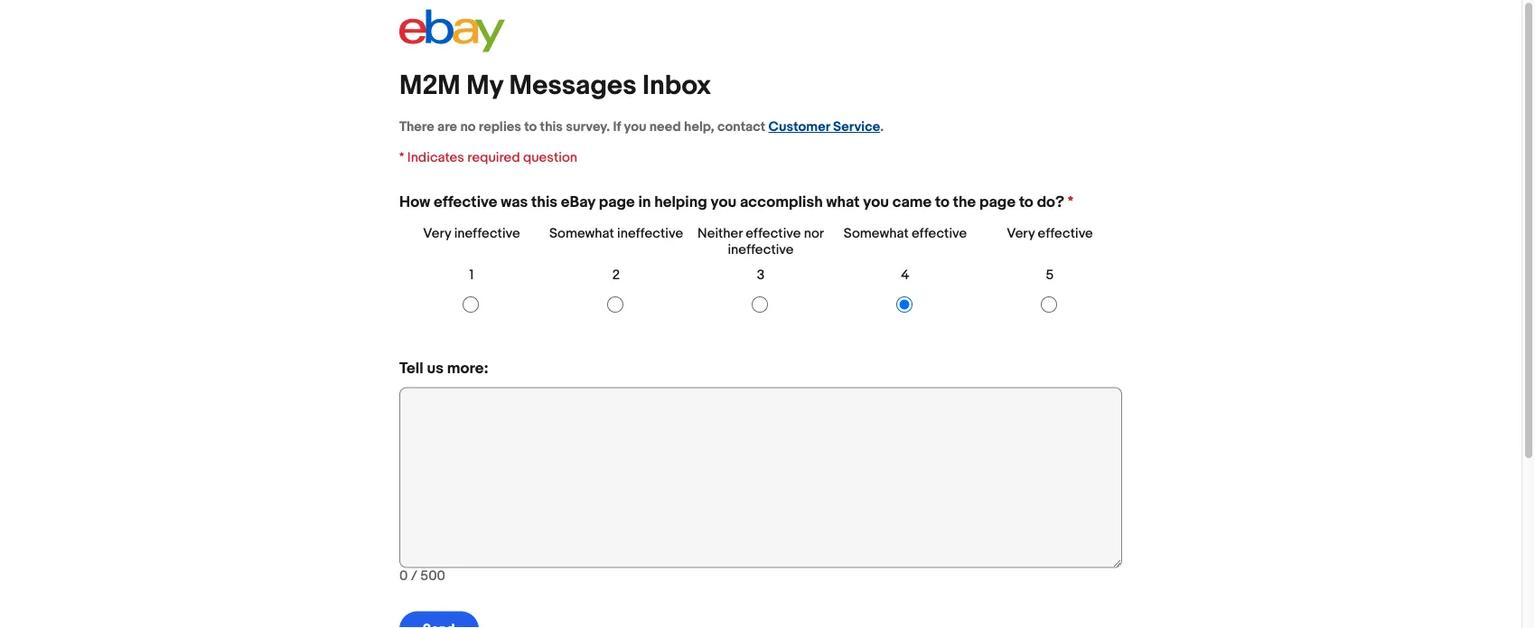 Task type: vqa. For each thing, say whether or not it's contained in the screenshot.
option within the M2M My Messages Inbox Main Content
no



Task type: locate. For each thing, give the bounding box(es) containing it.
0 horizontal spatial very
[[423, 225, 451, 241]]

somewhat down "what"
[[844, 225, 909, 241]]

2 horizontal spatial to
[[1019, 193, 1034, 212]]

.
[[881, 119, 884, 135]]

somewhat down ebay
[[549, 225, 614, 241]]

5
[[1046, 266, 1054, 283]]

effective inside neither effective nor ineffective
[[746, 225, 801, 241]]

effective down the
[[912, 225, 967, 241]]

this up question
[[540, 119, 563, 135]]

the
[[953, 193, 976, 212]]

this
[[540, 119, 563, 135], [531, 193, 558, 212]]

do?
[[1037, 193, 1065, 212]]

m2m my messages inbox
[[400, 69, 711, 102]]

1 vertical spatial *
[[1068, 193, 1074, 212]]

to
[[525, 119, 537, 135], [935, 193, 950, 212], [1019, 193, 1034, 212]]

to right replies
[[525, 119, 537, 135]]

are
[[437, 119, 457, 135]]

very for very effective
[[1007, 225, 1035, 241]]

accomplish
[[740, 193, 823, 212]]

in
[[639, 193, 651, 212]]

1 very from the left
[[423, 225, 451, 241]]

question
[[523, 150, 578, 166]]

1 vertical spatial this
[[531, 193, 558, 212]]

you right "what"
[[864, 193, 889, 212]]

page left in
[[599, 193, 635, 212]]

somewhat ineffective
[[549, 225, 683, 241]]

you for need
[[624, 119, 647, 135]]

how effective was this ebay page in helping you accomplish what you came to the page to do? *
[[400, 193, 1074, 212]]

effective down accomplish at top
[[746, 225, 801, 241]]

0 horizontal spatial to
[[525, 119, 537, 135]]

2 page from the left
[[980, 193, 1016, 212]]

you
[[624, 119, 647, 135], [711, 193, 737, 212], [864, 193, 889, 212]]

0 horizontal spatial you
[[624, 119, 647, 135]]

to left the
[[935, 193, 950, 212]]

* right 'do?'
[[1068, 193, 1074, 212]]

page
[[599, 193, 635, 212], [980, 193, 1016, 212]]

very effective
[[1007, 225, 1093, 241]]

2 horizontal spatial you
[[864, 193, 889, 212]]

ineffective down was
[[454, 225, 520, 241]]

1 horizontal spatial very
[[1007, 225, 1035, 241]]

*
[[400, 150, 404, 166], [1068, 193, 1074, 212]]

very
[[423, 225, 451, 241], [1007, 225, 1035, 241]]

effective for very
[[1038, 225, 1093, 241]]

1 horizontal spatial ineffective
[[617, 225, 683, 241]]

0 / 500
[[400, 568, 446, 584]]

to left 'do?'
[[1019, 193, 1034, 212]]

1 horizontal spatial somewhat
[[844, 225, 909, 241]]

you right if at the top of the page
[[624, 119, 647, 135]]

0 horizontal spatial ineffective
[[454, 225, 520, 241]]

was
[[501, 193, 528, 212]]

indicates
[[407, 150, 464, 166]]

effective up very ineffective
[[434, 193, 498, 212]]

/
[[411, 568, 418, 584]]

1 page from the left
[[599, 193, 635, 212]]

replies
[[479, 119, 522, 135]]

this right was
[[531, 193, 558, 212]]

page right the
[[980, 193, 1016, 212]]

survey.
[[566, 119, 610, 135]]

neither
[[698, 225, 743, 241]]

no
[[460, 119, 476, 135]]

2 horizontal spatial ineffective
[[728, 241, 794, 257]]

0
[[400, 568, 408, 584]]

1 horizontal spatial to
[[935, 193, 950, 212]]

you for accomplish
[[711, 193, 737, 212]]

1 horizontal spatial page
[[980, 193, 1016, 212]]

effective
[[434, 193, 498, 212], [746, 225, 801, 241], [912, 225, 967, 241], [1038, 225, 1093, 241]]

* left 'indicates'
[[400, 150, 404, 166]]

messages
[[509, 69, 637, 102]]

helping
[[655, 193, 708, 212]]

2 very from the left
[[1007, 225, 1035, 241]]

nor
[[804, 225, 824, 241]]

m2m
[[400, 69, 461, 102]]

more:
[[447, 359, 489, 378]]

2 somewhat from the left
[[844, 225, 909, 241]]

ineffective down in
[[617, 225, 683, 241]]

1 horizontal spatial *
[[1068, 193, 1074, 212]]

1 somewhat from the left
[[549, 225, 614, 241]]

None radio
[[607, 296, 624, 313], [752, 296, 768, 313], [1041, 296, 1058, 313], [607, 296, 624, 313], [752, 296, 768, 313], [1041, 296, 1058, 313]]

there are no replies to this survey. if you need help, contact customer service .
[[400, 119, 884, 135]]

us
[[427, 359, 444, 378]]

None radio
[[463, 296, 479, 313], [897, 296, 913, 313], [463, 296, 479, 313], [897, 296, 913, 313]]

m2m my messages inbox main content
[[400, 69, 1126, 628]]

ineffective up 3
[[728, 241, 794, 257]]

ineffective
[[454, 225, 520, 241], [617, 225, 683, 241], [728, 241, 794, 257]]

0 horizontal spatial page
[[599, 193, 635, 212]]

effective down 'do?'
[[1038, 225, 1093, 241]]

0 horizontal spatial somewhat
[[549, 225, 614, 241]]

you up neither
[[711, 193, 737, 212]]

1 horizontal spatial you
[[711, 193, 737, 212]]

customer
[[769, 119, 830, 135]]

somewhat
[[549, 225, 614, 241], [844, 225, 909, 241]]

help,
[[684, 119, 715, 135]]

0 vertical spatial *
[[400, 150, 404, 166]]



Task type: describe. For each thing, give the bounding box(es) containing it.
my
[[467, 69, 503, 102]]

tell
[[400, 359, 424, 378]]

inbox
[[643, 69, 711, 102]]

ineffective for very ineffective
[[454, 225, 520, 241]]

somewhat for somewhat effective
[[844, 225, 909, 241]]

0 horizontal spatial *
[[400, 150, 404, 166]]

very ineffective
[[423, 225, 520, 241]]

effective for neither
[[746, 225, 801, 241]]

effective for somewhat
[[912, 225, 967, 241]]

500
[[421, 568, 446, 584]]

Tell us more: text field
[[400, 387, 1123, 568]]

somewhat for somewhat ineffective
[[549, 225, 614, 241]]

contact
[[718, 119, 766, 135]]

4
[[901, 266, 910, 283]]

required
[[468, 150, 520, 166]]

ineffective inside neither effective nor ineffective
[[728, 241, 794, 257]]

customer service link
[[769, 119, 881, 135]]

3
[[757, 266, 765, 283]]

service
[[833, 119, 881, 135]]

1
[[470, 266, 474, 283]]

0 vertical spatial this
[[540, 119, 563, 135]]

how
[[400, 193, 431, 212]]

effective for how
[[434, 193, 498, 212]]

very for very ineffective
[[423, 225, 451, 241]]

* indicates required question
[[400, 150, 578, 166]]

ebay
[[561, 193, 596, 212]]

somewhat effective
[[844, 225, 967, 241]]

need
[[650, 119, 681, 135]]

tell us more:
[[400, 359, 489, 378]]

2
[[613, 266, 620, 283]]

ineffective for somewhat ineffective
[[617, 225, 683, 241]]

what
[[827, 193, 860, 212]]

there
[[400, 119, 434, 135]]

came
[[893, 193, 932, 212]]

if
[[613, 119, 621, 135]]

neither effective nor ineffective
[[698, 225, 824, 257]]



